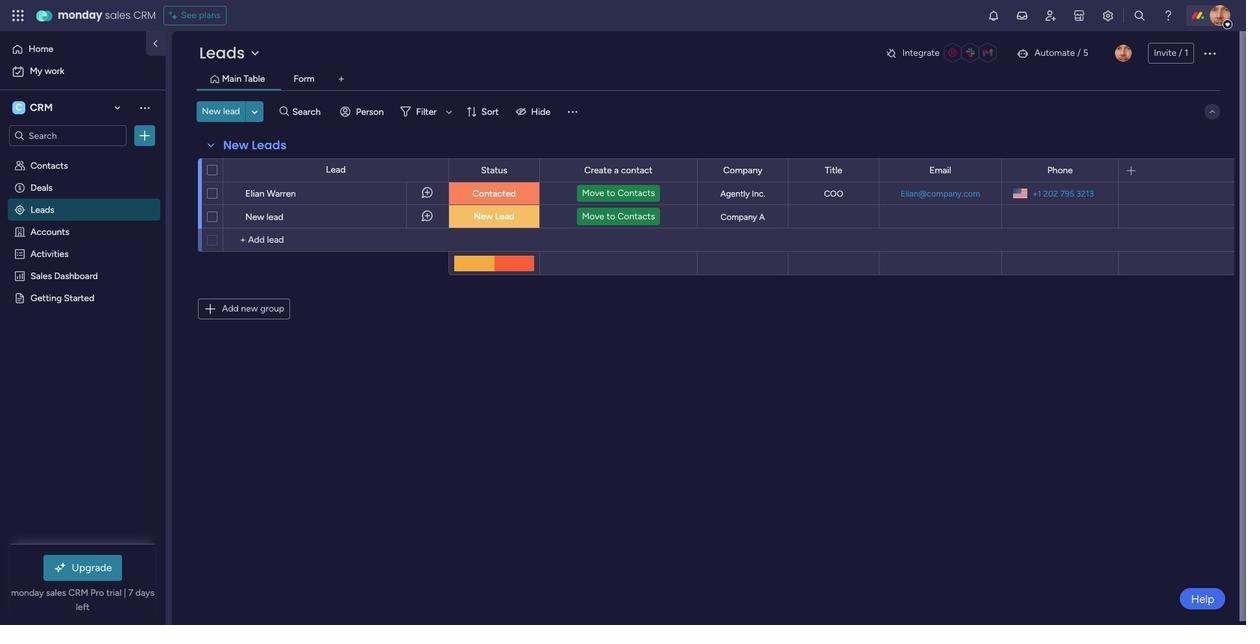 Task type: locate. For each thing, give the bounding box(es) containing it.
help button
[[1180, 588, 1225, 609]]

lead down search field
[[326, 164, 346, 175]]

crm right workspace image
[[30, 101, 53, 114]]

Search field
[[289, 103, 328, 121]]

james peterson image
[[1210, 5, 1231, 26]]

options image
[[1202, 45, 1218, 61], [138, 129, 151, 142]]

arrow down image
[[441, 104, 457, 119]]

0 horizontal spatial /
[[1077, 47, 1081, 58]]

2 horizontal spatial crm
[[133, 8, 156, 23]]

0 vertical spatial new lead
[[202, 106, 240, 117]]

update feed image
[[1016, 9, 1029, 22]]

1 to from the top
[[607, 188, 615, 199]]

company up agently inc.
[[723, 165, 763, 176]]

lead left angle down icon
[[223, 106, 240, 117]]

trial
[[106, 587, 122, 598]]

see plans button
[[164, 6, 226, 25]]

+1 202 795 3213
[[1033, 189, 1094, 198]]

1 horizontal spatial sales
[[105, 8, 131, 23]]

1 horizontal spatial /
[[1179, 47, 1182, 58]]

new lead left angle down icon
[[202, 106, 240, 117]]

crm for monday sales crm pro trial |
[[68, 587, 88, 598]]

1 horizontal spatial crm
[[68, 587, 88, 598]]

0 horizontal spatial leads
[[31, 204, 54, 215]]

2 move from the top
[[582, 211, 604, 222]]

option
[[0, 154, 166, 156]]

emails settings image
[[1101, 9, 1114, 22]]

0 horizontal spatial monday
[[11, 587, 44, 598]]

a
[[759, 212, 765, 222]]

0 vertical spatial move to contacts button
[[577, 185, 660, 202]]

pro
[[91, 587, 104, 598]]

main table
[[222, 73, 265, 84]]

Email field
[[926, 163, 955, 178]]

upgrade button
[[43, 555, 122, 581]]

1 vertical spatial new lead
[[245, 212, 284, 223]]

7 days left
[[76, 587, 154, 613]]

crm for monday sales crm
[[133, 8, 156, 23]]

move
[[582, 188, 604, 199], [582, 211, 604, 222]]

1 vertical spatial options image
[[138, 129, 151, 142]]

1 vertical spatial crm
[[30, 101, 53, 114]]

form
[[294, 73, 315, 84]]

1 vertical spatial to
[[607, 211, 615, 222]]

/
[[1077, 47, 1081, 58], [1179, 47, 1182, 58]]

new inside field
[[223, 137, 249, 153]]

Create a contact field
[[581, 163, 656, 178]]

Search in workspace field
[[27, 128, 108, 143]]

new down the new lead button
[[223, 137, 249, 153]]

/ left 5
[[1077, 47, 1081, 58]]

select product image
[[12, 9, 25, 22]]

options image right 1
[[1202, 45, 1218, 61]]

202
[[1044, 189, 1058, 198]]

1 vertical spatial leads
[[252, 137, 287, 153]]

+1
[[1033, 189, 1041, 198]]

leads
[[199, 42, 245, 64], [252, 137, 287, 153], [31, 204, 54, 215]]

my
[[30, 66, 42, 77]]

leads down deals
[[31, 204, 54, 215]]

/ for 1
[[1179, 47, 1182, 58]]

0 vertical spatial sales
[[105, 8, 131, 23]]

/ inside button
[[1179, 47, 1182, 58]]

getting
[[31, 292, 62, 303]]

2 horizontal spatial leads
[[252, 137, 287, 153]]

to down create a contact field
[[607, 211, 615, 222]]

elian warren
[[245, 188, 296, 199]]

tab list
[[197, 69, 1220, 90]]

1 move from the top
[[582, 188, 604, 199]]

home link
[[8, 39, 138, 60]]

automate / 5
[[1035, 47, 1088, 58]]

leads down angle down icon
[[252, 137, 287, 153]]

new inside button
[[202, 106, 221, 117]]

1 horizontal spatial lead
[[495, 211, 515, 222]]

0 vertical spatial monday
[[58, 8, 102, 23]]

new lead down the elian warren
[[245, 212, 284, 223]]

2 vertical spatial leads
[[31, 204, 54, 215]]

0 vertical spatial company
[[723, 165, 763, 176]]

1 vertical spatial sales
[[46, 587, 66, 598]]

1
[[1185, 47, 1188, 58]]

v2 search image
[[280, 104, 289, 119]]

group
[[260, 303, 284, 314]]

crm left see
[[133, 8, 156, 23]]

invite members image
[[1044, 9, 1057, 22]]

company for company a
[[721, 212, 757, 222]]

form button
[[290, 72, 318, 86]]

move to contacts button
[[577, 185, 660, 202], [577, 208, 660, 225]]

collapse image
[[1207, 106, 1218, 117]]

add new group button
[[198, 299, 290, 319]]

notifications image
[[987, 9, 1000, 22]]

lead
[[326, 164, 346, 175], [495, 211, 515, 222]]

2 / from the left
[[1179, 47, 1182, 58]]

2 move to contacts button from the top
[[577, 208, 660, 225]]

elian
[[245, 188, 265, 199]]

new left angle down icon
[[202, 106, 221, 117]]

elian@company.com
[[901, 189, 980, 198]]

work
[[45, 66, 64, 77]]

add view image
[[339, 74, 344, 84]]

0 vertical spatial move to contacts
[[582, 188, 655, 199]]

1 vertical spatial move to contacts
[[582, 211, 655, 222]]

0 vertical spatial crm
[[133, 8, 156, 23]]

contacts
[[31, 160, 68, 171], [618, 188, 655, 199], [618, 211, 655, 222]]

sales for monday sales crm
[[105, 8, 131, 23]]

1 horizontal spatial new lead
[[245, 212, 284, 223]]

0 horizontal spatial lead
[[223, 106, 240, 117]]

table
[[244, 73, 265, 84]]

new lead inside button
[[202, 106, 240, 117]]

invite / 1
[[1154, 47, 1188, 58]]

company left a
[[721, 212, 757, 222]]

1 horizontal spatial monday
[[58, 8, 102, 23]]

filter button
[[395, 101, 457, 122]]

leads up main
[[199, 42, 245, 64]]

new
[[202, 106, 221, 117], [223, 137, 249, 153], [474, 211, 493, 222], [245, 212, 264, 223]]

+ Add lead text field
[[230, 232, 443, 248]]

list box
[[0, 152, 166, 484]]

leads inside list box
[[31, 204, 54, 215]]

options image down workspace options icon
[[138, 129, 151, 142]]

to down the a
[[607, 188, 615, 199]]

0 horizontal spatial lead
[[326, 164, 346, 175]]

0 vertical spatial options image
[[1202, 45, 1218, 61]]

move to contacts
[[582, 188, 655, 199], [582, 211, 655, 222]]

crm up left
[[68, 587, 88, 598]]

see plans
[[181, 10, 220, 21]]

monday down 'upgrade' button
[[11, 587, 44, 598]]

sales for monday sales crm pro trial |
[[46, 587, 66, 598]]

lead down the elian warren
[[267, 212, 284, 223]]

getting started
[[31, 292, 94, 303]]

1 vertical spatial monday
[[11, 587, 44, 598]]

2 vertical spatial crm
[[68, 587, 88, 598]]

sales down 'upgrade' button
[[46, 587, 66, 598]]

company
[[723, 165, 763, 176], [721, 212, 757, 222]]

0 horizontal spatial sales
[[46, 587, 66, 598]]

1 vertical spatial lead
[[267, 212, 284, 223]]

0 horizontal spatial crm
[[30, 101, 53, 114]]

coo
[[824, 189, 843, 199]]

workspace options image
[[138, 101, 151, 114]]

1 vertical spatial move
[[582, 211, 604, 222]]

0 vertical spatial leads
[[199, 42, 245, 64]]

leads button
[[197, 42, 266, 64]]

home
[[29, 43, 53, 55]]

my work option
[[8, 61, 158, 82]]

new lead
[[202, 106, 240, 117], [245, 212, 284, 223]]

0 vertical spatial move
[[582, 188, 604, 199]]

1 vertical spatial lead
[[495, 211, 515, 222]]

5
[[1083, 47, 1088, 58]]

sales up home option
[[105, 8, 131, 23]]

0 horizontal spatial options image
[[138, 129, 151, 142]]

3213
[[1077, 189, 1094, 198]]

0 horizontal spatial new lead
[[202, 106, 240, 117]]

1 vertical spatial move to contacts button
[[577, 208, 660, 225]]

to
[[607, 188, 615, 199], [607, 211, 615, 222]]

my work link
[[8, 61, 158, 82]]

sort
[[482, 106, 499, 117]]

1 / from the left
[[1077, 47, 1081, 58]]

monday
[[58, 8, 102, 23], [11, 587, 44, 598]]

automate
[[1035, 47, 1075, 58]]

my work
[[30, 66, 64, 77]]

sales
[[105, 8, 131, 23], [46, 587, 66, 598]]

lead down the contacted
[[495, 211, 515, 222]]

tab inside tab list
[[331, 69, 352, 90]]

lead
[[223, 106, 240, 117], [267, 212, 284, 223]]

1 horizontal spatial leads
[[199, 42, 245, 64]]

monday up home link
[[58, 8, 102, 23]]

left
[[76, 602, 90, 613]]

0 vertical spatial to
[[607, 188, 615, 199]]

integrate
[[903, 47, 940, 58]]

tab
[[331, 69, 352, 90]]

filter
[[416, 106, 437, 117]]

add
[[222, 303, 239, 314]]

0 vertical spatial lead
[[326, 164, 346, 175]]

1 horizontal spatial lead
[[267, 212, 284, 223]]

crm
[[133, 8, 156, 23], [30, 101, 53, 114], [68, 587, 88, 598]]

1 vertical spatial company
[[721, 212, 757, 222]]

0 vertical spatial contacts
[[31, 160, 68, 171]]

contact
[[621, 165, 653, 176]]

Title field
[[822, 163, 846, 178]]

/ left 1
[[1179, 47, 1182, 58]]

1 move to contacts from the top
[[582, 188, 655, 199]]

person button
[[335, 101, 392, 122]]

0 vertical spatial lead
[[223, 106, 240, 117]]

company inside field
[[723, 165, 763, 176]]



Task type: vqa. For each thing, say whether or not it's contained in the screenshot.
Phone Field
yes



Task type: describe. For each thing, give the bounding box(es) containing it.
new lead button
[[197, 101, 245, 122]]

days
[[136, 587, 154, 598]]

deals
[[31, 182, 53, 193]]

status
[[481, 165, 507, 176]]

|
[[124, 587, 126, 598]]

workspace selection element
[[12, 100, 55, 116]]

Phone field
[[1044, 163, 1076, 178]]

New Leads field
[[220, 137, 290, 154]]

home option
[[8, 39, 138, 60]]

monday for monday sales crm
[[58, 8, 102, 23]]

create a contact
[[584, 165, 653, 176]]

invite / 1 button
[[1148, 43, 1194, 64]]

contacts inside list box
[[31, 160, 68, 171]]

795
[[1060, 189, 1075, 198]]

hide button
[[511, 101, 558, 122]]

1 move to contacts button from the top
[[577, 185, 660, 202]]

monday sales crm
[[58, 8, 156, 23]]

new down the contacted
[[474, 211, 493, 222]]

new leads
[[223, 137, 287, 153]]

c
[[16, 102, 22, 113]]

james peterson image
[[1115, 45, 1132, 62]]

contacted
[[472, 188, 516, 199]]

2 to from the top
[[607, 211, 615, 222]]

integrate button
[[880, 40, 1006, 67]]

a
[[614, 165, 619, 176]]

add new group
[[222, 303, 284, 314]]

phone
[[1047, 165, 1073, 176]]

2 move to contacts from the top
[[582, 211, 655, 222]]

elian@company.com link
[[898, 189, 983, 198]]

monday for monday sales crm pro trial |
[[11, 587, 44, 598]]

+1 202 795 3213 link
[[1027, 185, 1094, 202]]

sales
[[31, 270, 52, 281]]

new
[[241, 303, 258, 314]]

email
[[930, 165, 951, 176]]

upgrade
[[72, 561, 112, 574]]

7
[[128, 587, 133, 598]]

menu image
[[566, 105, 579, 118]]

help image
[[1162, 9, 1175, 22]]

see
[[181, 10, 197, 21]]

started
[[64, 292, 94, 303]]

help
[[1191, 592, 1214, 605]]

warren
[[267, 188, 296, 199]]

agently inc.
[[720, 189, 765, 199]]

angle down image
[[251, 107, 258, 117]]

accounts
[[31, 226, 70, 237]]

invite
[[1154, 47, 1177, 58]]

tab list containing main table
[[197, 69, 1220, 90]]

title
[[825, 165, 843, 176]]

monday marketplace image
[[1073, 9, 1086, 22]]

plans
[[199, 10, 220, 21]]

hide
[[531, 106, 551, 117]]

Company field
[[720, 163, 766, 178]]

public dashboard image
[[14, 269, 26, 282]]

dashboard
[[54, 270, 98, 281]]

Status field
[[478, 163, 511, 178]]

1 vertical spatial contacts
[[618, 188, 655, 199]]

list box containing contacts
[[0, 152, 166, 484]]

1 horizontal spatial options image
[[1202, 45, 1218, 61]]

sort button
[[461, 101, 507, 122]]

main table button
[[219, 72, 268, 86]]

inc.
[[752, 189, 765, 199]]

create
[[584, 165, 612, 176]]

workspace image
[[12, 101, 25, 115]]

agently
[[720, 189, 750, 199]]

new down 'elian' in the left of the page
[[245, 212, 264, 223]]

company for company
[[723, 165, 763, 176]]

main
[[222, 73, 241, 84]]

sales dashboard
[[31, 270, 98, 281]]

/ for 5
[[1077, 47, 1081, 58]]

2 vertical spatial contacts
[[618, 211, 655, 222]]

new lead
[[474, 211, 515, 222]]

company a
[[721, 212, 765, 222]]

person
[[356, 106, 384, 117]]

activities
[[31, 248, 69, 259]]

search everything image
[[1133, 9, 1146, 22]]

public board image
[[14, 291, 26, 304]]

crm inside workspace selection element
[[30, 101, 53, 114]]

lead inside the new lead button
[[223, 106, 240, 117]]

leads inside field
[[252, 137, 287, 153]]

monday sales crm pro trial |
[[11, 587, 128, 598]]



